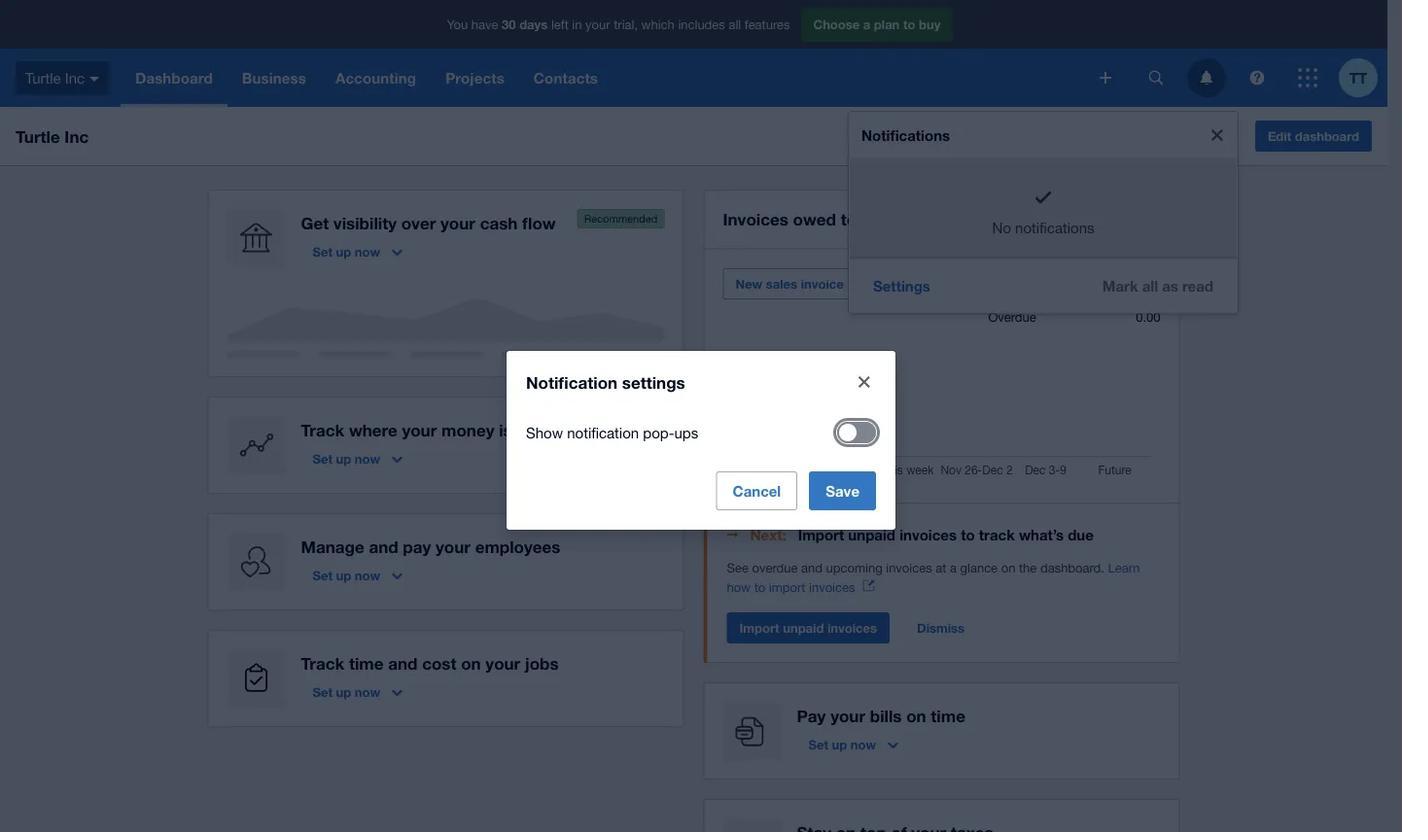 Task type: locate. For each thing, give the bounding box(es) containing it.
import up upcoming
[[798, 526, 844, 544]]

set for pay your bills on time
[[808, 737, 828, 752]]

invoices inside learn how to import invoices
[[809, 580, 855, 595]]

new sales invoice
[[736, 276, 844, 291]]

turtle
[[25, 69, 61, 86], [16, 126, 60, 146]]

on
[[1001, 560, 1016, 575], [461, 653, 481, 673], [906, 706, 926, 725]]

1 vertical spatial track
[[301, 653, 344, 673]]

import down how
[[739, 620, 779, 635]]

set up now button for track where your money is going
[[301, 443, 414, 474]]

2 vertical spatial and
[[388, 653, 418, 673]]

track time and cost on your jobs
[[301, 653, 559, 673]]

invoices
[[900, 526, 957, 544], [886, 560, 932, 575], [809, 580, 855, 595], [827, 620, 877, 635]]

get visibility over your cash flow
[[301, 213, 556, 232]]

2 0.00 link from the top
[[1136, 290, 1160, 305]]

1 vertical spatial time
[[931, 706, 965, 725]]

manage and pay your employees
[[301, 537, 561, 556]]

bills
[[870, 706, 902, 725]]

set up now button for track time and cost on your jobs
[[301, 677, 414, 708]]

turtle inc button
[[0, 49, 121, 107]]

invoice
[[801, 276, 844, 291]]

group containing notifications
[[849, 112, 1238, 314]]

navigation
[[121, 49, 1086, 107]]

set up now down where
[[313, 451, 380, 466]]

up down where
[[336, 451, 351, 466]]

banking icon image
[[227, 209, 285, 267]]

learn how to import invoices
[[727, 560, 1140, 595]]

where
[[349, 420, 397, 439]]

import unpaid invoices to track what's due
[[798, 526, 1094, 544]]

2 horizontal spatial on
[[1001, 560, 1016, 575]]

1 vertical spatial all
[[1142, 278, 1158, 295]]

1 horizontal spatial unpaid
[[848, 526, 895, 544]]

0 vertical spatial time
[[349, 653, 384, 673]]

and up 'import'
[[801, 560, 823, 575]]

1 track from the top
[[301, 420, 344, 439]]

opens in a new tab image
[[863, 580, 875, 592]]

1 vertical spatial on
[[461, 653, 481, 673]]

set up now for track where your money is going
[[313, 451, 380, 466]]

plan
[[874, 17, 900, 32]]

inc
[[65, 69, 85, 86], [65, 126, 89, 146]]

includes
[[678, 17, 725, 32]]

1 vertical spatial import
[[739, 620, 779, 635]]

0 vertical spatial unpaid
[[848, 526, 895, 544]]

invoices
[[723, 209, 788, 228]]

track right projects icon
[[301, 653, 344, 673]]

have
[[471, 17, 498, 32]]

2 track from the top
[[301, 653, 344, 673]]

sales
[[766, 276, 797, 291]]

now down manage
[[355, 568, 380, 583]]

notification settings dialog
[[507, 351, 896, 530]]

0 vertical spatial import
[[798, 526, 844, 544]]

settings
[[873, 278, 930, 295]]

track money icon image
[[227, 416, 285, 474]]

to left track
[[961, 526, 975, 544]]

2 vertical spatial on
[[906, 706, 926, 725]]

the
[[1019, 560, 1037, 575]]

import
[[798, 526, 844, 544], [739, 620, 779, 635]]

set up now down manage
[[313, 568, 380, 583]]

on right cost
[[461, 653, 481, 673]]

on right bills
[[906, 706, 926, 725]]

all left as
[[1142, 278, 1158, 295]]

2 horizontal spatial svg image
[[1250, 70, 1265, 85]]

you have 30 days left in your trial, which includes all features
[[447, 17, 790, 32]]

set up now button for pay your bills on time
[[797, 729, 910, 760]]

mark all as read button
[[1087, 267, 1229, 306]]

1 horizontal spatial on
[[906, 706, 926, 725]]

group
[[849, 112, 1238, 314]]

all inside button
[[1142, 278, 1158, 295]]

0 vertical spatial track
[[301, 420, 344, 439]]

up for pay your bills on time
[[832, 737, 847, 752]]

import inside heading
[[798, 526, 844, 544]]

1 horizontal spatial a
[[950, 560, 957, 575]]

show
[[526, 424, 563, 441]]

set right track money icon
[[313, 451, 333, 466]]

pop-
[[643, 424, 674, 441]]

on left the
[[1001, 560, 1016, 575]]

now down where
[[355, 451, 380, 466]]

1 horizontal spatial all
[[1142, 278, 1158, 295]]

1 vertical spatial turtle
[[16, 126, 60, 146]]

invoices inside 'button'
[[827, 620, 877, 635]]

to right how
[[754, 580, 765, 595]]

to
[[903, 17, 915, 32], [841, 209, 857, 228], [961, 526, 975, 544], [754, 580, 765, 595]]

group inside notification settings banner
[[849, 112, 1238, 314]]

mark
[[1102, 278, 1138, 295]]

1 vertical spatial a
[[950, 560, 957, 575]]

dashboard.
[[1040, 560, 1104, 575]]

unpaid up upcoming
[[848, 526, 895, 544]]

now for track time and cost on your jobs
[[355, 685, 380, 700]]

notification settings
[[526, 372, 685, 392]]

1 horizontal spatial import
[[798, 526, 844, 544]]

0 vertical spatial and
[[369, 537, 398, 556]]

all
[[729, 17, 741, 32], [1142, 278, 1158, 295]]

all left features at the right of the page
[[729, 17, 741, 32]]

get
[[301, 213, 329, 232]]

see
[[727, 560, 749, 575]]

invoices owed to you
[[723, 209, 890, 228]]

cancel button
[[716, 472, 798, 510]]

up down pay your bills on time
[[832, 737, 847, 752]]

0 vertical spatial inc
[[65, 69, 85, 86]]

set up now button down track time and cost on your jobs
[[301, 677, 414, 708]]

now down visibility
[[355, 244, 380, 259]]

1 vertical spatial inc
[[65, 126, 89, 146]]

set
[[313, 244, 333, 259], [313, 451, 333, 466], [313, 568, 333, 583], [313, 685, 333, 700], [808, 737, 828, 752]]

dismiss button
[[905, 613, 976, 644]]

set up now down pay
[[808, 737, 876, 752]]

a
[[863, 17, 870, 32], [950, 560, 957, 575]]

employees
[[475, 537, 561, 556]]

notification settings banner
[[0, 0, 1402, 832]]

0.00
[[1136, 270, 1160, 285], [1136, 290, 1160, 305], [1136, 309, 1160, 324]]

set down manage
[[313, 568, 333, 583]]

notification
[[526, 372, 618, 392]]

set up now button down visibility
[[301, 236, 414, 267]]

track left where
[[301, 420, 344, 439]]

and left cost
[[388, 653, 418, 673]]

0 horizontal spatial a
[[863, 17, 870, 32]]

0 vertical spatial on
[[1001, 560, 1016, 575]]

unpaid inside heading
[[848, 526, 895, 544]]

0 vertical spatial 0.00
[[1136, 270, 1160, 285]]

1 vertical spatial 0.00 link
[[1136, 290, 1160, 305]]

to left the buy
[[903, 17, 915, 32]]

invoices inside heading
[[900, 526, 957, 544]]

import inside 'button'
[[739, 620, 779, 635]]

new sales invoice button
[[723, 268, 856, 299]]

up down manage
[[336, 568, 351, 583]]

0 horizontal spatial all
[[729, 17, 741, 32]]

and inside panel body document
[[801, 560, 823, 575]]

time right bills
[[931, 706, 965, 725]]

1 inc from the top
[[65, 69, 85, 86]]

overdue
[[988, 309, 1036, 324]]

up for track where your money is going
[[336, 451, 351, 466]]

notifications
[[1015, 219, 1094, 236]]

track
[[301, 420, 344, 439], [301, 653, 344, 673]]

set up now button down manage
[[301, 560, 414, 591]]

1 vertical spatial 0.00
[[1136, 290, 1160, 305]]

set up now button for manage and pay your employees
[[301, 560, 414, 591]]

set up now down track time and cost on your jobs
[[313, 685, 380, 700]]

unpaid down 'import'
[[783, 620, 824, 635]]

2 horizontal spatial svg image
[[1298, 68, 1318, 88]]

heading
[[727, 523, 1160, 546]]

1 vertical spatial unpaid
[[783, 620, 824, 635]]

over
[[401, 213, 436, 232]]

set up now for pay your bills on time
[[808, 737, 876, 752]]

1 horizontal spatial svg image
[[1200, 70, 1213, 85]]

set up now
[[313, 244, 380, 259], [313, 451, 380, 466], [313, 568, 380, 583], [313, 685, 380, 700], [808, 737, 876, 752]]

time left cost
[[349, 653, 384, 673]]

2 inc from the top
[[65, 126, 89, 146]]

0 vertical spatial a
[[863, 17, 870, 32]]

unpaid
[[848, 526, 895, 544], [783, 620, 824, 635]]

now down track time and cost on your jobs
[[355, 685, 380, 700]]

0 horizontal spatial import
[[739, 620, 779, 635]]

set up now for track time and cost on your jobs
[[313, 685, 380, 700]]

1 vertical spatial turtle inc
[[16, 126, 89, 146]]

mark all as read
[[1102, 278, 1213, 295]]

invoices up see overdue and upcoming invoices at a glance on the dashboard.
[[900, 526, 957, 544]]

set up now button down where
[[301, 443, 414, 474]]

and left pay
[[369, 537, 398, 556]]

recommended icon image
[[577, 209, 665, 228]]

set right projects icon
[[313, 685, 333, 700]]

panel body document
[[727, 558, 1160, 597], [727, 558, 1160, 597]]

0 horizontal spatial svg image
[[90, 77, 99, 81]]

0 vertical spatial 0.00 link
[[1136, 270, 1160, 285]]

set down pay
[[808, 737, 828, 752]]

svg image
[[1298, 68, 1318, 88], [1200, 70, 1213, 85], [90, 77, 99, 81]]

manage
[[301, 537, 364, 556]]

up
[[336, 244, 351, 259], [336, 451, 351, 466], [336, 568, 351, 583], [336, 685, 351, 700], [832, 737, 847, 752]]

unpaid inside 'button'
[[783, 620, 824, 635]]

1 vertical spatial and
[[801, 560, 823, 575]]

set for track time and cost on your jobs
[[313, 685, 333, 700]]

money
[[441, 420, 494, 439]]

a left plan
[[863, 17, 870, 32]]

up for track time and cost on your jobs
[[336, 685, 351, 700]]

track for track time and cost on your jobs
[[301, 653, 344, 673]]

set up now button down pay your bills on time
[[797, 729, 910, 760]]

0 horizontal spatial unpaid
[[783, 620, 824, 635]]

0 vertical spatial turtle inc
[[25, 69, 85, 86]]

2 vertical spatial 0.00
[[1136, 309, 1160, 324]]

up right projects icon
[[336, 685, 351, 700]]

and
[[369, 537, 398, 556], [801, 560, 823, 575], [388, 653, 418, 673]]

your
[[585, 17, 610, 32], [440, 213, 475, 232], [402, 420, 437, 439], [436, 537, 471, 556], [486, 653, 520, 673], [831, 706, 865, 725]]

a right at
[[950, 560, 957, 575]]

0 horizontal spatial svg image
[[1100, 72, 1111, 84]]

invoices down upcoming
[[809, 580, 855, 595]]

jobs
[[525, 653, 559, 673]]

2 vertical spatial 0.00 link
[[1136, 309, 1160, 324]]

show notification pop-ups
[[526, 424, 698, 441]]

0 vertical spatial turtle
[[25, 69, 61, 86]]

0 horizontal spatial time
[[349, 653, 384, 673]]

svg image
[[1149, 70, 1163, 85], [1250, 70, 1265, 85], [1100, 72, 1111, 84]]

now down pay your bills on time
[[851, 737, 876, 752]]

invoices down opens in a new tab "icon"
[[827, 620, 877, 635]]



Task type: describe. For each thing, give the bounding box(es) containing it.
save
[[826, 482, 860, 500]]

1 horizontal spatial svg image
[[1149, 70, 1163, 85]]

pay
[[403, 537, 431, 556]]

settings
[[622, 372, 685, 392]]

edit
[[1268, 128, 1291, 143]]

owed
[[793, 209, 836, 228]]

projects icon image
[[227, 650, 285, 708]]

unpaid for import unpaid invoices
[[783, 620, 824, 635]]

trial,
[[614, 17, 638, 32]]

notifications
[[861, 126, 950, 144]]

which
[[641, 17, 675, 32]]

on inside panel body document
[[1001, 560, 1016, 575]]

dashboard
[[1295, 128, 1359, 143]]

how
[[727, 580, 751, 595]]

now for track where your money is going
[[355, 451, 380, 466]]

set down get
[[313, 244, 333, 259]]

what's
[[1019, 526, 1064, 544]]

no
[[992, 219, 1011, 236]]

and for track time and cost on your jobs
[[388, 653, 418, 673]]

due
[[1068, 526, 1094, 544]]

up for manage and pay your employees
[[336, 568, 351, 583]]

1 0.00 link from the top
[[1136, 270, 1160, 285]]

you
[[447, 17, 468, 32]]

notification
[[567, 424, 639, 441]]

tt button
[[1339, 49, 1388, 107]]

ups
[[674, 424, 698, 441]]

1 horizontal spatial time
[[931, 706, 965, 725]]

3 0.00 from the top
[[1136, 309, 1160, 324]]

bills icon image
[[723, 702, 781, 760]]

upcoming
[[826, 560, 883, 575]]

features
[[745, 17, 790, 32]]

cash
[[480, 213, 518, 232]]

now for pay your bills on time
[[851, 737, 876, 752]]

edit dashboard
[[1268, 128, 1359, 143]]

a inside banner
[[863, 17, 870, 32]]

settings button
[[858, 267, 946, 306]]

invoices left at
[[886, 560, 932, 575]]

edit dashboard button
[[1255, 121, 1372, 152]]

cost
[[422, 653, 456, 673]]

is
[[499, 420, 512, 439]]

to inside heading
[[961, 526, 975, 544]]

2 0.00 from the top
[[1136, 290, 1160, 305]]

import unpaid invoices
[[739, 620, 877, 635]]

0 horizontal spatial on
[[461, 653, 481, 673]]

import for import unpaid invoices
[[739, 620, 779, 635]]

see overdue and upcoming invoices at a glance on the dashboard.
[[727, 560, 1108, 575]]

next:
[[750, 526, 786, 544]]

import for import unpaid invoices to track what's due
[[798, 526, 844, 544]]

overdue
[[752, 560, 798, 575]]

left
[[551, 17, 569, 32]]

cancel
[[733, 482, 781, 500]]

pay
[[797, 706, 826, 725]]

set for manage and pay your employees
[[313, 568, 333, 583]]

as
[[1162, 278, 1178, 295]]

import
[[769, 580, 805, 595]]

choose a plan to buy
[[813, 17, 941, 32]]

choose
[[813, 17, 860, 32]]

to inside learn how to import invoices
[[754, 580, 765, 595]]

set up now for manage and pay your employees
[[313, 568, 380, 583]]

0 vertical spatial all
[[729, 17, 741, 32]]

and for see overdue and upcoming invoices at a glance on the dashboard.
[[801, 560, 823, 575]]

your inside notification settings banner
[[585, 17, 610, 32]]

set for track where your money is going
[[313, 451, 333, 466]]

visibility
[[333, 213, 397, 232]]

heading containing next:
[[727, 523, 1160, 546]]

pay your bills on time
[[797, 706, 965, 725]]

track for track where your money is going
[[301, 420, 344, 439]]

unpaid for import unpaid invoices to track what's due
[[848, 526, 895, 544]]

days
[[519, 17, 548, 32]]

save button
[[809, 472, 876, 510]]

now for manage and pay your employees
[[355, 568, 380, 583]]

track where your money is going
[[301, 420, 561, 439]]

glance
[[960, 560, 998, 575]]

employees icon image
[[227, 533, 285, 591]]

30
[[502, 17, 516, 32]]

new
[[736, 276, 762, 291]]

going
[[517, 420, 561, 439]]

overdue link
[[988, 309, 1036, 324]]

tt
[[1349, 69, 1367, 87]]

to inside notification settings banner
[[903, 17, 915, 32]]

set up now down visibility
[[313, 244, 380, 259]]

up down visibility
[[336, 244, 351, 259]]

learn
[[1108, 560, 1140, 575]]

track
[[979, 526, 1015, 544]]

in
[[572, 17, 582, 32]]

at
[[936, 560, 946, 575]]

buy
[[919, 17, 941, 32]]

svg image inside turtle inc popup button
[[90, 77, 99, 81]]

inc inside popup button
[[65, 69, 85, 86]]

turtle inc inside turtle inc popup button
[[25, 69, 85, 86]]

navigation inside notification settings banner
[[121, 49, 1086, 107]]

no notifications
[[992, 219, 1094, 236]]

turtle inside popup button
[[25, 69, 61, 86]]

import unpaid invoices button
[[727, 613, 890, 644]]

panel body document containing see overdue and upcoming invoices at a glance on the dashboard.
[[727, 558, 1160, 597]]

3 0.00 link from the top
[[1136, 309, 1160, 324]]

1 0.00 from the top
[[1136, 270, 1160, 285]]

flow
[[522, 213, 556, 232]]

read
[[1182, 278, 1213, 295]]

you
[[861, 209, 890, 228]]

banking preview line graph image
[[227, 299, 665, 358]]

dismiss
[[917, 620, 965, 635]]

invoices owed to you link
[[723, 205, 890, 232]]

to left you
[[841, 209, 857, 228]]



Task type: vqa. For each thing, say whether or not it's contained in the screenshot.
Compliance
no



